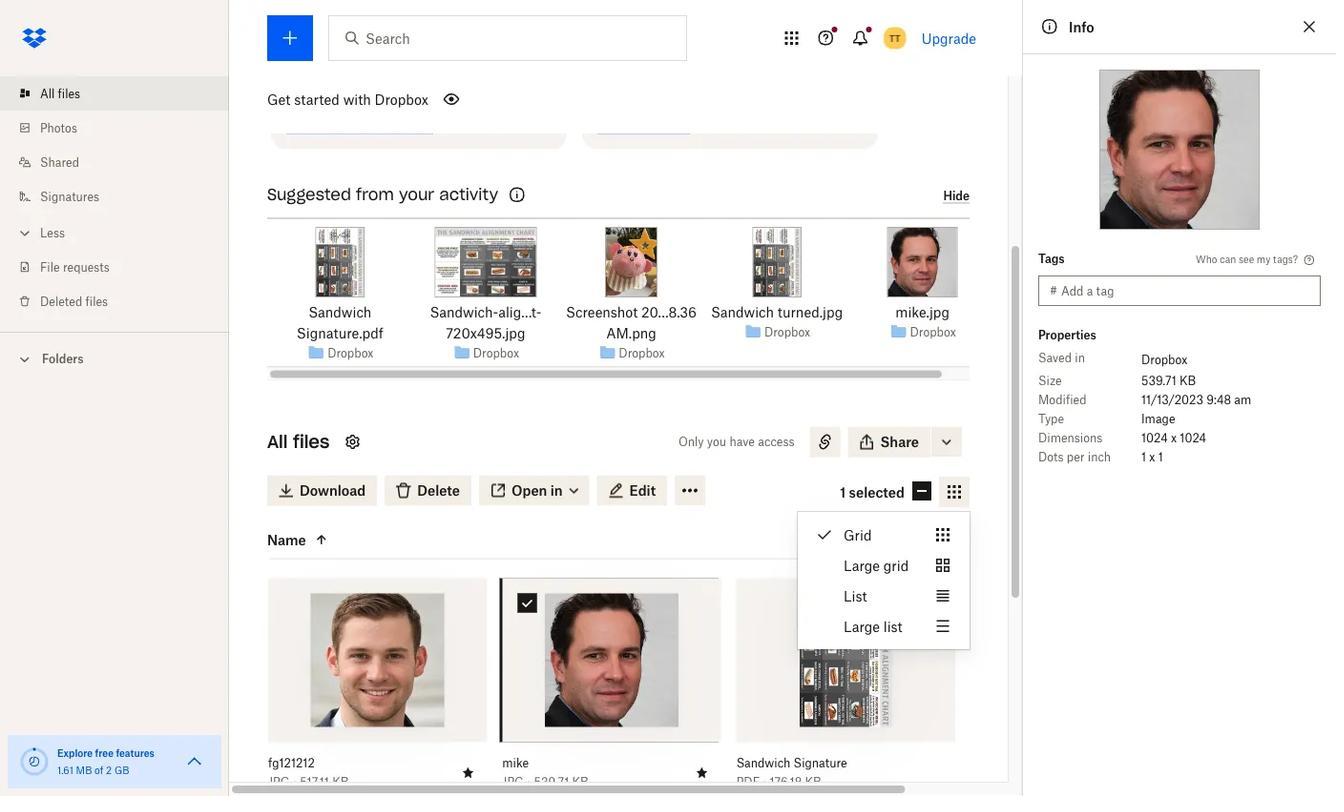 Task type: vqa. For each thing, say whether or not it's contained in the screenshot.
THE FROM
yes



Task type: describe. For each thing, give the bounding box(es) containing it.
dropbox for sandwich-alig…t- 720x495.jpg
[[473, 346, 519, 361]]

2
[[106, 765, 112, 777]]

dots per inch
[[1038, 450, 1111, 464]]

fg121212 jpg • 517.11 kb
[[268, 757, 349, 791]]

share button
[[848, 428, 930, 458]]

share for share files with anyone and control edit or view access.
[[597, 57, 629, 71]]

signature
[[794, 757, 847, 772]]

1 on from the left
[[323, 57, 336, 71]]

synced.
[[312, 76, 353, 90]]

539.71 inside the mike jpg • 539.71 kb
[[534, 776, 569, 791]]

1024 x 1024
[[1141, 431, 1206, 445]]

all inside 'list item'
[[40, 86, 55, 101]]

grid
[[883, 558, 909, 574]]

you
[[707, 436, 726, 450]]

file
[[40, 260, 60, 274]]

view
[[829, 57, 854, 71]]

mike button
[[502, 757, 679, 772]]

list
[[844, 588, 867, 605]]

suggested from your activity
[[267, 186, 498, 205]]

dropbox for screenshot 20…8.36 am.png
[[619, 346, 665, 361]]

sandwich for sandwich signature.pdf
[[308, 304, 372, 320]]

turned.jpg
[[778, 304, 843, 320]]

less
[[40, 226, 65, 240]]

inch
[[1088, 450, 1111, 464]]

suggested
[[267, 186, 351, 205]]

dropbox for sandwich signature.pdf
[[327, 346, 374, 361]]

large list
[[844, 619, 902, 635]]

shared link
[[15, 145, 229, 179]]

files inside share files with anyone and control edit or view access.
[[633, 57, 655, 71]]

• for 539.71
[[527, 776, 531, 791]]

am
[[1234, 393, 1251, 407]]

grid radio item
[[798, 520, 970, 551]]

deleted files link
[[15, 284, 229, 319]]

mike jpg • 539.71 kb
[[502, 757, 589, 791]]

539.71 kb
[[1141, 374, 1196, 388]]

sandwich for sandwich turned.jpg
[[711, 304, 774, 320]]

install on desktop to work on files offline and stay synced.
[[286, 57, 529, 90]]

folders
[[42, 352, 84, 366]]

dropbox link for mike.jpg
[[910, 323, 956, 342]]

large for large grid
[[844, 558, 880, 574]]

file, fg121212.jpg row
[[268, 579, 487, 797]]

grid
[[844, 527, 872, 543]]

signatures link
[[15, 179, 229, 214]]

dropbox for mike.jpg
[[910, 325, 956, 340]]

large grid radio item
[[798, 551, 970, 581]]

size
[[1038, 374, 1062, 388]]

signature.pdf
[[297, 325, 383, 341]]

sandwich-alig…t- 720x495.jpg link
[[417, 302, 555, 344]]

explore free features 1.61 mb of 2 gb
[[57, 748, 154, 777]]

alig…t-
[[498, 304, 541, 320]]

large grid
[[844, 558, 909, 574]]

and inside install on desktop to work on files offline and stay synced.
[[509, 57, 529, 71]]

dropbox up 539.71 kb
[[1141, 353, 1187, 367]]

sandwich turned.jpg
[[711, 304, 843, 320]]

and inside share files with anyone and control edit or view access.
[[727, 57, 747, 71]]

properties
[[1038, 328, 1096, 342]]

dropbox link for sandwich signature.pdf
[[327, 344, 374, 363]]

in
[[1075, 351, 1085, 365]]

my
[[1257, 254, 1271, 265]]

deleted
[[40, 294, 82, 309]]

720x495.jpg
[[446, 325, 525, 341]]

upgrade link
[[922, 30, 976, 46]]

x for 1024
[[1171, 431, 1177, 445]]

file, mike.jpg row
[[502, 579, 721, 797]]

/sandwich alignment chart 720x495.jpg image
[[435, 227, 537, 298]]

your
[[399, 186, 434, 205]]

only you have access
[[678, 436, 795, 450]]

1 horizontal spatial all
[[267, 432, 288, 454]]

9:48
[[1206, 393, 1231, 407]]

access.
[[597, 76, 637, 90]]

mike
[[502, 757, 529, 772]]

or
[[815, 57, 826, 71]]

kb inside the sandwich signature pdf • 176.18 kb
[[805, 776, 821, 791]]

with for files
[[658, 57, 682, 71]]

all files list item
[[0, 76, 229, 111]]

close right sidebar image
[[1298, 15, 1321, 38]]

tags?
[[1273, 254, 1298, 265]]

• for 517.11
[[293, 776, 297, 791]]

info
[[1069, 19, 1094, 35]]

dropbox link for screenshot 20…8.36 am.png
[[619, 344, 665, 363]]

signatures
[[40, 189, 99, 204]]

install
[[286, 57, 320, 71]]

1 x 1
[[1141, 450, 1163, 464]]

sandwich inside the sandwich signature pdf • 176.18 kb
[[736, 757, 790, 772]]

of
[[95, 765, 103, 777]]

saved
[[1038, 351, 1072, 365]]

am.png
[[606, 325, 656, 341]]

/screenshot 2023-08-18 at 9.48.36 am.png image
[[605, 227, 658, 298]]

only
[[678, 436, 704, 450]]

get started with dropbox
[[267, 91, 428, 107]]

1 for 1 x 1
[[1141, 450, 1146, 464]]

free
[[95, 748, 114, 760]]

all files link
[[15, 76, 229, 111]]

fg121212 button
[[268, 757, 445, 772]]

saved in
[[1038, 351, 1085, 365]]

sandwich signature button
[[736, 757, 913, 772]]

work
[[400, 57, 426, 71]]



Task type: locate. For each thing, give the bounding box(es) containing it.
dropbox for sandwich turned.jpg
[[764, 325, 810, 340]]

file requests link
[[15, 250, 229, 284]]

0 horizontal spatial with
[[343, 91, 371, 107]]

sandwich-alig…t- 720x495.jpg
[[430, 304, 541, 341]]

dropbox down sandwich turned.jpg
[[764, 325, 810, 340]]

x down image
[[1171, 431, 1177, 445]]

access
[[758, 436, 795, 450]]

0 horizontal spatial jpg
[[268, 776, 290, 791]]

x
[[1171, 431, 1177, 445], [1149, 450, 1155, 464]]

dropbox down signature.pdf at left
[[327, 346, 374, 361]]

all files inside 'list item'
[[40, 86, 80, 101]]

sandwich turned.jpg link
[[711, 302, 843, 323]]

mb
[[76, 765, 92, 777]]

0 vertical spatial share
[[597, 57, 629, 71]]

screenshot 20…8.36 am.png link
[[562, 302, 700, 344]]

1 vertical spatial 539.71
[[534, 776, 569, 791]]

dropbox link down signature.pdf at left
[[327, 344, 374, 363]]

files inside 'list item'
[[58, 86, 80, 101]]

dropbox link down 'mike.jpg' link
[[910, 323, 956, 342]]

•
[[293, 776, 297, 791], [527, 776, 531, 791], [763, 776, 767, 791]]

and right offline
[[509, 57, 529, 71]]

/sandwich turned.jpg image
[[752, 227, 801, 298]]

features
[[116, 748, 154, 760]]

0 horizontal spatial x
[[1149, 450, 1155, 464]]

1 and from the left
[[509, 57, 529, 71]]

dropbox link
[[764, 323, 810, 342], [910, 323, 956, 342], [327, 344, 374, 363], [473, 344, 519, 363], [619, 344, 665, 363]]

screenshot 20…8.36 am.png
[[566, 304, 697, 341]]

1 horizontal spatial 539.71
[[1141, 374, 1176, 388]]

deleted files
[[40, 294, 108, 309]]

less image
[[15, 224, 34, 243]]

1 horizontal spatial 1
[[1141, 450, 1146, 464]]

and
[[509, 57, 529, 71], [727, 57, 747, 71]]

20…8.36
[[641, 304, 697, 320]]

• inside the mike jpg • 539.71 kb
[[527, 776, 531, 791]]

1 horizontal spatial /mike.jpg image
[[1099, 70, 1260, 230]]

517.11
[[300, 776, 329, 791]]

can
[[1220, 254, 1236, 265]]

shared
[[40, 155, 79, 169]]

• down mike
[[527, 776, 531, 791]]

who can see my tags? image
[[1302, 253, 1317, 268]]

large down grid
[[844, 558, 880, 574]]

file, sandwich signature.pdf row
[[736, 579, 955, 797]]

0 horizontal spatial 1024
[[1141, 431, 1168, 445]]

1 horizontal spatial with
[[658, 57, 682, 71]]

1 horizontal spatial on
[[429, 57, 443, 71]]

0 horizontal spatial 1
[[840, 485, 846, 501]]

sandwich-
[[430, 304, 498, 320]]

on right work
[[429, 57, 443, 71]]

dropbox link for sandwich-alig…t- 720x495.jpg
[[473, 344, 519, 363]]

who can see my tags?
[[1196, 254, 1298, 265]]

kb inside the mike jpg • 539.71 kb
[[572, 776, 589, 791]]

2 horizontal spatial 1
[[1158, 450, 1163, 464]]

dropbox down am.png
[[619, 346, 665, 361]]

0 horizontal spatial all
[[40, 86, 55, 101]]

176.18
[[770, 776, 802, 791]]

have
[[729, 436, 755, 450]]

large list radio item
[[798, 612, 970, 642]]

539.71 down mike button
[[534, 776, 569, 791]]

1 vertical spatial share
[[880, 435, 919, 451]]

dropbox link down am.png
[[619, 344, 665, 363]]

jpg for jpg • 539.71 kb
[[502, 776, 524, 791]]

sandwich up pdf
[[736, 757, 790, 772]]

2 and from the left
[[727, 57, 747, 71]]

files
[[446, 57, 469, 71], [633, 57, 655, 71], [58, 86, 80, 101], [85, 294, 108, 309], [293, 432, 330, 454]]

jpg inside fg121212 jpg • 517.11 kb
[[268, 776, 290, 791]]

kb down 'fg121212' button
[[332, 776, 349, 791]]

/mike.jpg image
[[1099, 70, 1260, 230], [887, 227, 958, 298]]

jpg
[[268, 776, 290, 791], [502, 776, 524, 791]]

share up 'selected'
[[880, 435, 919, 451]]

1024
[[1141, 431, 1168, 445], [1180, 431, 1206, 445]]

dropbox link down sandwich turned.jpg
[[764, 323, 810, 342]]

all files
[[40, 86, 80, 101], [267, 432, 330, 454]]

dimensions
[[1038, 431, 1103, 445]]

#
[[1050, 284, 1057, 298]]

0 vertical spatial 539.71
[[1141, 374, 1176, 388]]

kb down mike button
[[572, 776, 589, 791]]

name
[[267, 533, 306, 549]]

kb inside fg121212 jpg • 517.11 kb
[[332, 776, 349, 791]]

mike.jpg link
[[895, 302, 950, 323]]

2 horizontal spatial •
[[763, 776, 767, 791]]

0 horizontal spatial share
[[597, 57, 629, 71]]

type
[[1038, 412, 1064, 426]]

get
[[267, 91, 290, 107]]

kb up the 11/13/2023 9:48 am on the right
[[1180, 374, 1196, 388]]

0 vertical spatial with
[[658, 57, 682, 71]]

and left control
[[727, 57, 747, 71]]

image
[[1141, 412, 1175, 426]]

0 horizontal spatial and
[[509, 57, 529, 71]]

1 vertical spatial large
[[844, 619, 880, 635]]

1 large from the top
[[844, 558, 880, 574]]

on up synced.
[[323, 57, 336, 71]]

11/13/2023 9:48 am
[[1141, 393, 1251, 407]]

share files with anyone and control edit or view access.
[[597, 57, 854, 90]]

539.71 up 11/13/2023
[[1141, 374, 1176, 388]]

1 horizontal spatial and
[[727, 57, 747, 71]]

1 selected
[[840, 485, 905, 501]]

with down synced.
[[343, 91, 371, 107]]

share for share
[[880, 435, 919, 451]]

2 on from the left
[[429, 57, 443, 71]]

started
[[294, 91, 340, 107]]

with inside share files with anyone and control edit or view access.
[[658, 57, 682, 71]]

jpg for jpg • 517.11 kb
[[268, 776, 290, 791]]

screenshot
[[566, 304, 638, 320]]

dropbox link down 720x495.jpg at the top left of page
[[473, 344, 519, 363]]

0 horizontal spatial 539.71
[[534, 776, 569, 791]]

list containing all files
[[0, 65, 229, 332]]

dropbox down install on desktop to work on files offline and stay synced. at the top of the page
[[375, 91, 428, 107]]

1024 up 1 x 1
[[1141, 431, 1168, 445]]

1 vertical spatial x
[[1149, 450, 1155, 464]]

with for started
[[343, 91, 371, 107]]

2 1024 from the left
[[1180, 431, 1206, 445]]

• inside fg121212 jpg • 517.11 kb
[[293, 776, 297, 791]]

x for 1
[[1149, 450, 1155, 464]]

dropbox image
[[15, 19, 53, 57]]

large
[[844, 558, 880, 574], [844, 619, 880, 635]]

share inside button
[[880, 435, 919, 451]]

• right pdf
[[763, 776, 767, 791]]

kb down signature
[[805, 776, 821, 791]]

• down fg121212
[[293, 776, 297, 791]]

tags
[[1038, 251, 1065, 266]]

photos link
[[15, 111, 229, 145]]

who
[[1196, 254, 1217, 265]]

dots
[[1038, 450, 1064, 464]]

list radio item
[[798, 581, 970, 612]]

1 horizontal spatial share
[[880, 435, 919, 451]]

1 horizontal spatial jpg
[[502, 776, 524, 791]]

1 horizontal spatial 1024
[[1180, 431, 1206, 445]]

x down 1024 x 1024
[[1149, 450, 1155, 464]]

edit
[[792, 57, 812, 71]]

with left anyone
[[658, 57, 682, 71]]

stay
[[286, 76, 309, 90]]

dropbox link for sandwich turned.jpg
[[764, 323, 810, 342]]

1 jpg from the left
[[268, 776, 290, 791]]

0 vertical spatial all
[[40, 86, 55, 101]]

0 horizontal spatial on
[[323, 57, 336, 71]]

11/13/2023
[[1141, 393, 1203, 407]]

files inside install on desktop to work on files offline and stay synced.
[[446, 57, 469, 71]]

activity
[[439, 186, 498, 205]]

1 vertical spatial with
[[343, 91, 371, 107]]

1 • from the left
[[293, 776, 297, 791]]

sandwich signature.pdf link
[[271, 302, 409, 344]]

sandwich down /sandwich turned.jpg image on the top right of the page
[[711, 304, 774, 320]]

fg121212
[[268, 757, 315, 772]]

1 for 1 selected
[[840, 485, 846, 501]]

0 vertical spatial x
[[1171, 431, 1177, 445]]

1.61
[[57, 765, 73, 777]]

2 large from the top
[[844, 619, 880, 635]]

list
[[0, 65, 229, 332]]

on
[[323, 57, 336, 71], [429, 57, 443, 71]]

file requests
[[40, 260, 110, 274]]

2 jpg from the left
[[502, 776, 524, 791]]

0 vertical spatial large
[[844, 558, 880, 574]]

3 • from the left
[[763, 776, 767, 791]]

1 horizontal spatial all files
[[267, 432, 330, 454]]

1024 down the 11/13/2023 9:48 am on the right
[[1180, 431, 1206, 445]]

to
[[386, 57, 396, 71]]

large for large list
[[844, 619, 880, 635]]

0 horizontal spatial /mike.jpg image
[[887, 227, 958, 298]]

• inside the sandwich signature pdf • 176.18 kb
[[763, 776, 767, 791]]

sandwich up signature.pdf at left
[[308, 304, 372, 320]]

dropbox
[[375, 91, 428, 107], [764, 325, 810, 340], [910, 325, 956, 340], [327, 346, 374, 361], [473, 346, 519, 361], [619, 346, 665, 361], [1141, 353, 1187, 367]]

pdf
[[736, 776, 760, 791]]

requests
[[63, 260, 110, 274]]

dropbox down 'mike.jpg' link
[[910, 325, 956, 340]]

gb
[[114, 765, 129, 777]]

sandwich inside 'sandwich signature.pdf'
[[308, 304, 372, 320]]

1 horizontal spatial •
[[527, 776, 531, 791]]

large down list
[[844, 619, 880, 635]]

0 vertical spatial all files
[[40, 86, 80, 101]]

all
[[40, 86, 55, 101], [267, 432, 288, 454]]

dropbox down 720x495.jpg at the top left of page
[[473, 346, 519, 361]]

1 vertical spatial all
[[267, 432, 288, 454]]

see
[[1239, 254, 1254, 265]]

jpg down fg121212
[[268, 776, 290, 791]]

folders button
[[0, 345, 229, 373]]

list
[[883, 619, 902, 635]]

1 vertical spatial all files
[[267, 432, 330, 454]]

mike.jpg
[[895, 304, 950, 320]]

share up access.
[[597, 57, 629, 71]]

control
[[751, 57, 788, 71]]

1 horizontal spatial x
[[1171, 431, 1177, 445]]

1 1024 from the left
[[1141, 431, 1168, 445]]

0 horizontal spatial •
[[293, 776, 297, 791]]

2 • from the left
[[527, 776, 531, 791]]

jpg inside the mike jpg • 539.71 kb
[[502, 776, 524, 791]]

name button
[[267, 529, 428, 552]]

0 horizontal spatial all files
[[40, 86, 80, 101]]

upgrade
[[922, 30, 976, 46]]

/sandwich signature.pdf image
[[315, 227, 365, 298]]

quota usage element
[[19, 747, 50, 778]]

share inside share files with anyone and control edit or view access.
[[597, 57, 629, 71]]

jpg down mike
[[502, 776, 524, 791]]



